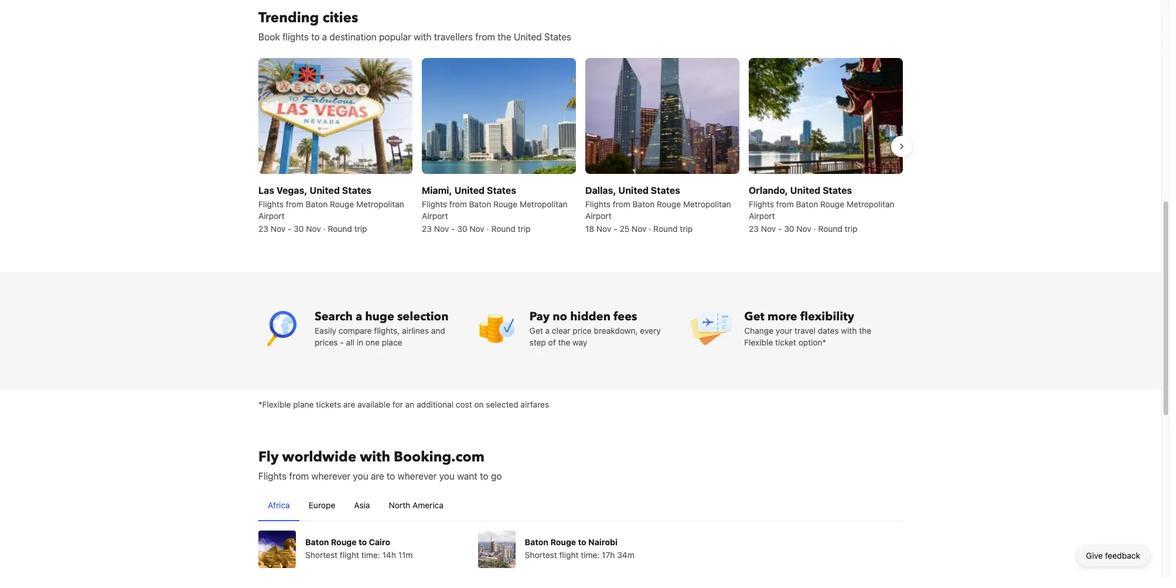 Task type: describe. For each thing, give the bounding box(es) containing it.
united for dallas, united states
[[619, 185, 649, 196]]

airport for dallas,
[[586, 211, 612, 221]]

flexible
[[745, 337, 773, 347]]

miami,
[[422, 185, 452, 196]]

orlando,
[[749, 185, 788, 196]]

30 inside las vegas, united states flights from baton rouge metropolitan airport 23 nov - 30 nov · round trip
[[294, 224, 304, 234]]

more
[[768, 309, 798, 324]]

nairobi
[[589, 537, 618, 547]]

las vegas, united states flights from baton rouge metropolitan airport 23 nov - 30 nov · round trip
[[259, 185, 404, 234]]

flights
[[283, 32, 309, 42]]

united inside trending cities book flights to a destination popular with travellers from the united states
[[514, 32, 542, 42]]

rouge inside dallas, united states flights from baton rouge metropolitan airport 18 nov - 25 nov · round trip
[[657, 199, 681, 209]]

price
[[573, 326, 592, 336]]

miami, united states flights from baton rouge metropolitan airport 23 nov - 30 nov · round trip
[[422, 185, 568, 234]]

2 wherever from the left
[[398, 471, 437, 482]]

dallas,
[[586, 185, 617, 196]]

search a huge selection easily compare flights, airlines and prices - all in one place
[[315, 309, 449, 347]]

america
[[413, 500, 444, 510]]

round for orlando, united states
[[819, 224, 843, 234]]

round for dallas, united states
[[654, 224, 678, 234]]

airfares
[[521, 400, 549, 410]]

north america button
[[380, 490, 453, 521]]

travellers
[[434, 32, 473, 42]]

available
[[358, 400, 391, 410]]

cost
[[456, 400, 472, 410]]

- inside las vegas, united states flights from baton rouge metropolitan airport 23 nov - 30 nov · round trip
[[288, 224, 292, 234]]

8 nov from the left
[[797, 224, 812, 234]]

go
[[491, 471, 502, 482]]

34m
[[617, 550, 635, 560]]

popular
[[379, 32, 412, 42]]

dates
[[818, 326, 839, 336]]

to left the go
[[480, 471, 489, 482]]

rouge inside orlando, united states flights from baton rouge metropolitan airport 23 nov - 30 nov · round trip
[[821, 199, 845, 209]]

*flexible
[[259, 400, 291, 410]]

flight for cairo
[[340, 550, 359, 560]]

14h
[[383, 550, 396, 560]]

with inside trending cities book flights to a destination popular with travellers from the united states
[[414, 32, 432, 42]]

airlines
[[402, 326, 429, 336]]

trip for miami, united states
[[518, 224, 531, 234]]

with inside the fly worldwide with booking.com flights from wherever you are to wherever you want to go
[[360, 448, 390, 467]]

· inside las vegas, united states flights from baton rouge metropolitan airport 23 nov - 30 nov · round trip
[[323, 224, 326, 234]]

asia
[[354, 500, 370, 510]]

from inside miami, united states flights from baton rouge metropolitan airport 23 nov - 30 nov · round trip
[[450, 199, 467, 209]]

a inside search a huge selection easily compare flights, airlines and prices - all in one place
[[356, 309, 362, 324]]

fees
[[614, 309, 638, 324]]

cities
[[323, 8, 358, 28]]

huge
[[365, 309, 395, 324]]

dallas, united states image
[[586, 58, 740, 174]]

every
[[640, 326, 661, 336]]

change
[[745, 326, 774, 336]]

for
[[393, 400, 403, 410]]

no
[[553, 309, 568, 324]]

a for pay
[[546, 326, 550, 336]]

round inside las vegas, united states flights from baton rouge metropolitan airport 23 nov - 30 nov · round trip
[[328, 224, 352, 234]]

vegas,
[[277, 185, 308, 196]]

additional
[[417, 400, 454, 410]]

one
[[366, 337, 380, 347]]

get more flexibility change your travel dates with the flexible ticket option*
[[745, 309, 872, 347]]

baton rouge to cairo shortest flight time: 14h 11m
[[305, 537, 413, 560]]

easily
[[315, 326, 337, 336]]

states for dallas, united states
[[651, 185, 681, 196]]

travel
[[795, 326, 816, 336]]

the inside the pay no hidden fees get a clear price breakdown, every step of the way
[[558, 337, 571, 347]]

to inside trending cities book flights to a destination popular with travellers from the united states
[[311, 32, 320, 42]]

baton inside dallas, united states flights from baton rouge metropolitan airport 18 nov - 25 nov · round trip
[[633, 199, 655, 209]]

book
[[259, 32, 280, 42]]

30 for miami, united states
[[457, 224, 468, 234]]

step
[[530, 337, 546, 347]]

cairo
[[369, 537, 390, 547]]

time: for cairo
[[361, 550, 380, 560]]

in
[[357, 337, 364, 347]]

airport for orlando,
[[749, 211, 775, 221]]

2 nov from the left
[[306, 224, 321, 234]]

states for orlando, united states
[[823, 185, 853, 196]]

11m
[[398, 550, 413, 560]]

1 nov from the left
[[271, 224, 286, 234]]

prices
[[315, 337, 338, 347]]

- for dallas,
[[614, 224, 618, 234]]

the inside trending cities book flights to a destination popular with travellers from the united states
[[498, 32, 512, 42]]

shortest for baton rouge to cairo shortest flight time: 14h 11m
[[305, 550, 338, 560]]

compare
[[339, 326, 372, 336]]

time: for nairobi
[[581, 550, 600, 560]]

baton inside baton rouge to cairo shortest flight time: 14h 11m
[[305, 537, 329, 547]]

baton rouge to nairobi shortest flight time: 17h 34m
[[525, 537, 635, 560]]

· for dallas, united states
[[649, 224, 652, 234]]

rouge inside las vegas, united states flights from baton rouge metropolitan airport 23 nov - 30 nov · round trip
[[330, 199, 354, 209]]

option*
[[799, 337, 827, 347]]

are inside the fly worldwide with booking.com flights from wherever you are to wherever you want to go
[[371, 471, 384, 482]]

europe button
[[299, 490, 345, 521]]

1 you from the left
[[353, 471, 369, 482]]

breakdown,
[[594, 326, 638, 336]]

*flexible plane tickets are available for an additional cost on selected airfares
[[259, 400, 549, 410]]

selection
[[397, 309, 449, 324]]

africa
[[268, 500, 290, 510]]

0 horizontal spatial are
[[343, 400, 355, 410]]

las vegas, united states image
[[259, 58, 413, 174]]

from inside orlando, united states flights from baton rouge metropolitan airport 23 nov - 30 nov · round trip
[[777, 199, 794, 209]]

search
[[315, 309, 353, 324]]

way
[[573, 337, 588, 347]]



Task type: vqa. For each thing, say whether or not it's contained in the screenshot.
"and" inside "A tranquil haven superbly located above a beautiful bay, lovely pool, comfortable rooms, good food, friendly and helpful staff. extremely good value for money — benefits of a luxury 5star resort without some of the unnecessary frills."
no



Task type: locate. For each thing, give the bounding box(es) containing it.
north america
[[389, 500, 444, 510]]

0 horizontal spatial a
[[322, 32, 327, 42]]

- down miami,
[[451, 224, 455, 234]]

fly
[[259, 448, 279, 467]]

with right the popular
[[414, 32, 432, 42]]

1 horizontal spatial the
[[558, 337, 571, 347]]

shortest inside baton rouge to nairobi shortest flight time: 17h 34m
[[525, 550, 557, 560]]

trip
[[354, 224, 367, 234], [518, 224, 531, 234], [680, 224, 693, 234], [845, 224, 858, 234]]

baton inside las vegas, united states flights from baton rouge metropolitan airport 23 nov - 30 nov · round trip
[[306, 199, 328, 209]]

2 flight from the left
[[560, 550, 579, 560]]

23 for miami, united states
[[422, 224, 432, 234]]

from up 25
[[613, 199, 631, 209]]

4 nov from the left
[[470, 224, 485, 234]]

a inside trending cities book flights to a destination popular with travellers from the united states
[[322, 32, 327, 42]]

place
[[382, 337, 402, 347]]

trip inside las vegas, united states flights from baton rouge metropolitan airport 23 nov - 30 nov · round trip
[[354, 224, 367, 234]]

3 23 from the left
[[749, 224, 759, 234]]

with
[[414, 32, 432, 42], [842, 326, 857, 336], [360, 448, 390, 467]]

time: inside baton rouge to nairobi shortest flight time: 17h 34m
[[581, 550, 600, 560]]

flight for nairobi
[[560, 550, 579, 560]]

region
[[249, 53, 913, 239]]

2 23 from the left
[[422, 224, 432, 234]]

orlando, united states flights from baton rouge metropolitan airport 23 nov - 30 nov · round trip
[[749, 185, 895, 234]]

with up asia at the left
[[360, 448, 390, 467]]

shortest
[[305, 550, 338, 560], [525, 550, 557, 560]]

2 time: from the left
[[581, 550, 600, 560]]

· inside dallas, united states flights from baton rouge metropolitan airport 18 nov - 25 nov · round trip
[[649, 224, 652, 234]]

trip inside orlando, united states flights from baton rouge metropolitan airport 23 nov - 30 nov · round trip
[[845, 224, 858, 234]]

booking.com
[[394, 448, 485, 467]]

flights for dallas,
[[586, 199, 611, 209]]

time:
[[361, 550, 380, 560], [581, 550, 600, 560]]

dallas, united states flights from baton rouge metropolitan airport 18 nov - 25 nov · round trip
[[586, 185, 731, 234]]

airport down las
[[259, 211, 285, 221]]

from down miami,
[[450, 199, 467, 209]]

round for miami, united states
[[492, 224, 516, 234]]

an
[[405, 400, 415, 410]]

1 metropolitan from the left
[[356, 199, 404, 209]]

europe
[[309, 500, 336, 510]]

the
[[498, 32, 512, 42], [860, 326, 872, 336], [558, 337, 571, 347]]

1 time: from the left
[[361, 550, 380, 560]]

are up asia button on the bottom of page
[[371, 471, 384, 482]]

the right dates
[[860, 326, 872, 336]]

0 horizontal spatial flight
[[340, 550, 359, 560]]

· inside orlando, united states flights from baton rouge metropolitan airport 23 nov - 30 nov · round trip
[[814, 224, 816, 234]]

airport down the orlando,
[[749, 211, 775, 221]]

all
[[346, 337, 355, 347]]

united inside las vegas, united states flights from baton rouge metropolitan airport 23 nov - 30 nov · round trip
[[310, 185, 340, 196]]

2 vertical spatial the
[[558, 337, 571, 347]]

1 horizontal spatial flight
[[560, 550, 579, 560]]

baton inside miami, united states flights from baton rouge metropolitan airport 23 nov - 30 nov · round trip
[[469, 199, 491, 209]]

round inside miami, united states flights from baton rouge metropolitan airport 23 nov - 30 nov · round trip
[[492, 224, 516, 234]]

0 horizontal spatial wherever
[[311, 471, 351, 482]]

4 airport from the left
[[749, 211, 775, 221]]

united inside dallas, united states flights from baton rouge metropolitan airport 18 nov - 25 nov · round trip
[[619, 185, 649, 196]]

2 trip from the left
[[518, 224, 531, 234]]

are
[[343, 400, 355, 410], [371, 471, 384, 482]]

plane
[[293, 400, 314, 410]]

2 vertical spatial with
[[360, 448, 390, 467]]

to
[[311, 32, 320, 42], [387, 471, 395, 482], [480, 471, 489, 482], [359, 537, 367, 547], [578, 537, 587, 547]]

0 horizontal spatial get
[[530, 326, 543, 336]]

pay
[[530, 309, 550, 324]]

3 metropolitan from the left
[[684, 199, 731, 209]]

23 down miami,
[[422, 224, 432, 234]]

2 · from the left
[[487, 224, 489, 234]]

18
[[586, 224, 595, 234]]

·
[[323, 224, 326, 234], [487, 224, 489, 234], [649, 224, 652, 234], [814, 224, 816, 234]]

flight inside baton rouge to cairo shortest flight time: 14h 11m
[[340, 550, 359, 560]]

2 horizontal spatial 30
[[785, 224, 795, 234]]

states
[[545, 32, 572, 42], [342, 185, 372, 196], [487, 185, 517, 196], [651, 185, 681, 196], [823, 185, 853, 196]]

rouge inside baton rouge to cairo shortest flight time: 14h 11m
[[331, 537, 357, 547]]

from
[[476, 32, 495, 42], [286, 199, 304, 209], [450, 199, 467, 209], [613, 199, 631, 209], [777, 199, 794, 209], [289, 471, 309, 482]]

united for orlando, united states
[[791, 185, 821, 196]]

0 horizontal spatial with
[[360, 448, 390, 467]]

flight left 17h
[[560, 550, 579, 560]]

airport
[[259, 211, 285, 221], [422, 211, 448, 221], [586, 211, 612, 221], [749, 211, 775, 221]]

30 inside miami, united states flights from baton rouge metropolitan airport 23 nov - 30 nov · round trip
[[457, 224, 468, 234]]

1 horizontal spatial shortest
[[525, 550, 557, 560]]

round inside orlando, united states flights from baton rouge metropolitan airport 23 nov - 30 nov · round trip
[[819, 224, 843, 234]]

of
[[549, 337, 556, 347]]

2 horizontal spatial the
[[860, 326, 872, 336]]

feedback
[[1106, 551, 1141, 561]]

23 inside miami, united states flights from baton rouge metropolitan airport 23 nov - 30 nov · round trip
[[422, 224, 432, 234]]

metropolitan inside orlando, united states flights from baton rouge metropolitan airport 23 nov - 30 nov · round trip
[[847, 199, 895, 209]]

clear
[[552, 326, 571, 336]]

2 horizontal spatial a
[[546, 326, 550, 336]]

get up change
[[745, 309, 765, 324]]

a for trending
[[322, 32, 327, 42]]

4 trip from the left
[[845, 224, 858, 234]]

states inside las vegas, united states flights from baton rouge metropolitan airport 23 nov - 30 nov · round trip
[[342, 185, 372, 196]]

to left nairobi
[[578, 537, 587, 547]]

1 horizontal spatial 30
[[457, 224, 468, 234]]

metropolitan for dallas,
[[684, 199, 731, 209]]

23 inside orlando, united states flights from baton rouge metropolitan airport 23 nov - 30 nov · round trip
[[749, 224, 759, 234]]

4 round from the left
[[819, 224, 843, 234]]

- for orlando,
[[779, 224, 782, 234]]

1 wherever from the left
[[311, 471, 351, 482]]

with inside get more flexibility change your travel dates with the flexible ticket option*
[[842, 326, 857, 336]]

airport inside orlando, united states flights from baton rouge metropolitan airport 23 nov - 30 nov · round trip
[[749, 211, 775, 221]]

get inside the pay no hidden fees get a clear price breakdown, every step of the way
[[530, 326, 543, 336]]

shortest right baton rouge to cairo image
[[305, 550, 338, 560]]

to up 'north'
[[387, 471, 395, 482]]

from inside trending cities book flights to a destination popular with travellers from the united states
[[476, 32, 495, 42]]

-
[[288, 224, 292, 234], [451, 224, 455, 234], [614, 224, 618, 234], [779, 224, 782, 234], [340, 337, 344, 347]]

30
[[294, 224, 304, 234], [457, 224, 468, 234], [785, 224, 795, 234]]

to left cairo
[[359, 537, 367, 547]]

- for miami,
[[451, 224, 455, 234]]

a down cities
[[322, 32, 327, 42]]

trip for dallas, united states
[[680, 224, 693, 234]]

trip inside dallas, united states flights from baton rouge metropolitan airport 18 nov - 25 nov · round trip
[[680, 224, 693, 234]]

flights down the orlando,
[[749, 199, 774, 209]]

a inside the pay no hidden fees get a clear price breakdown, every step of the way
[[546, 326, 550, 336]]

1 horizontal spatial with
[[414, 32, 432, 42]]

25
[[620, 224, 630, 234]]

6 nov from the left
[[632, 224, 647, 234]]

flight inside baton rouge to nairobi shortest flight time: 17h 34m
[[560, 550, 579, 560]]

you
[[353, 471, 369, 482], [439, 471, 455, 482]]

0 vertical spatial the
[[498, 32, 512, 42]]

tab list
[[259, 490, 903, 522]]

4 metropolitan from the left
[[847, 199, 895, 209]]

tab list containing africa
[[259, 490, 903, 522]]

0 horizontal spatial 23
[[259, 224, 268, 234]]

1 vertical spatial are
[[371, 471, 384, 482]]

wherever down booking.com
[[398, 471, 437, 482]]

flights for orlando,
[[749, 199, 774, 209]]

flights inside the fly worldwide with booking.com flights from wherever you are to wherever you want to go
[[259, 471, 287, 482]]

want
[[457, 471, 478, 482]]

rouge inside miami, united states flights from baton rouge metropolitan airport 23 nov - 30 nov · round trip
[[494, 199, 518, 209]]

flights
[[259, 199, 284, 209], [422, 199, 447, 209], [586, 199, 611, 209], [749, 199, 774, 209], [259, 471, 287, 482]]

and
[[431, 326, 445, 336]]

2 shortest from the left
[[525, 550, 557, 560]]

1 30 from the left
[[294, 224, 304, 234]]

- inside miami, united states flights from baton rouge metropolitan airport 23 nov - 30 nov · round trip
[[451, 224, 455, 234]]

flights for miami,
[[422, 199, 447, 209]]

1 horizontal spatial get
[[745, 309, 765, 324]]

states inside miami, united states flights from baton rouge metropolitan airport 23 nov - 30 nov · round trip
[[487, 185, 517, 196]]

1 horizontal spatial time:
[[581, 550, 600, 560]]

shortest for baton rouge to nairobi shortest flight time: 17h 34m
[[525, 550, 557, 560]]

the inside get more flexibility change your travel dates with the flexible ticket option*
[[860, 326, 872, 336]]

trending cities book flights to a destination popular with travellers from the united states
[[259, 8, 572, 42]]

hidden
[[571, 309, 611, 324]]

3 · from the left
[[649, 224, 652, 234]]

2 horizontal spatial 23
[[749, 224, 759, 234]]

trip for orlando, united states
[[845, 224, 858, 234]]

give feedback
[[1087, 551, 1141, 561]]

2 airport from the left
[[422, 211, 448, 221]]

0 horizontal spatial the
[[498, 32, 512, 42]]

shortest inside baton rouge to cairo shortest flight time: 14h 11m
[[305, 550, 338, 560]]

flights down las
[[259, 199, 284, 209]]

you left want on the left bottom
[[439, 471, 455, 482]]

are right tickets
[[343, 400, 355, 410]]

region containing las vegas, united states
[[249, 53, 913, 239]]

airport up 18
[[586, 211, 612, 221]]

airport inside las vegas, united states flights from baton rouge metropolitan airport 23 nov - 30 nov · round trip
[[259, 211, 285, 221]]

30 for orlando, united states
[[785, 224, 795, 234]]

metropolitan inside las vegas, united states flights from baton rouge metropolitan airport 23 nov - 30 nov · round trip
[[356, 199, 404, 209]]

las
[[259, 185, 274, 196]]

- down the orlando,
[[779, 224, 782, 234]]

get
[[745, 309, 765, 324], [530, 326, 543, 336]]

2 30 from the left
[[457, 224, 468, 234]]

5 nov from the left
[[597, 224, 612, 234]]

0 horizontal spatial 30
[[294, 224, 304, 234]]

united
[[514, 32, 542, 42], [310, 185, 340, 196], [455, 185, 485, 196], [619, 185, 649, 196], [791, 185, 821, 196]]

africa button
[[259, 490, 299, 521]]

· inside miami, united states flights from baton rouge metropolitan airport 23 nov - 30 nov · round trip
[[487, 224, 489, 234]]

1 vertical spatial with
[[842, 326, 857, 336]]

23 inside las vegas, united states flights from baton rouge metropolitan airport 23 nov - 30 nov · round trip
[[259, 224, 268, 234]]

- inside dallas, united states flights from baton rouge metropolitan airport 18 nov - 25 nov · round trip
[[614, 224, 618, 234]]

get up step
[[530, 326, 543, 336]]

metropolitan for orlando,
[[847, 199, 895, 209]]

2 vertical spatial a
[[546, 326, 550, 336]]

wherever down worldwide
[[311, 471, 351, 482]]

from inside dallas, united states flights from baton rouge metropolitan airport 18 nov - 25 nov · round trip
[[613, 199, 631, 209]]

1 horizontal spatial a
[[356, 309, 362, 324]]

7 nov from the left
[[761, 224, 776, 234]]

baton inside baton rouge to nairobi shortest flight time: 17h 34m
[[525, 537, 549, 547]]

give feedback button
[[1077, 546, 1150, 567]]

23 down the orlando,
[[749, 224, 759, 234]]

the right 'travellers'
[[498, 32, 512, 42]]

from down vegas,
[[286, 199, 304, 209]]

1 vertical spatial get
[[530, 326, 543, 336]]

1 horizontal spatial 23
[[422, 224, 432, 234]]

a up compare
[[356, 309, 362, 324]]

flights inside las vegas, united states flights from baton rouge metropolitan airport 23 nov - 30 nov · round trip
[[259, 199, 284, 209]]

3 30 from the left
[[785, 224, 795, 234]]

baton rouge to nairobi image
[[478, 531, 516, 568]]

flights,
[[374, 326, 400, 336]]

from inside the fly worldwide with booking.com flights from wherever you are to wherever you want to go
[[289, 471, 309, 482]]

miami, united states image
[[422, 58, 576, 174]]

23 for orlando, united states
[[749, 224, 759, 234]]

0 vertical spatial are
[[343, 400, 355, 410]]

orlando, united states image
[[749, 58, 903, 174]]

the down clear
[[558, 337, 571, 347]]

· for orlando, united states
[[814, 224, 816, 234]]

from down the orlando,
[[777, 199, 794, 209]]

time: down cairo
[[361, 550, 380, 560]]

you up asia at the left
[[353, 471, 369, 482]]

1 vertical spatial a
[[356, 309, 362, 324]]

- inside search a huge selection easily compare flights, airlines and prices - all in one place
[[340, 337, 344, 347]]

a
[[322, 32, 327, 42], [356, 309, 362, 324], [546, 326, 550, 336]]

your
[[776, 326, 793, 336]]

- left 25
[[614, 224, 618, 234]]

from inside las vegas, united states flights from baton rouge metropolitan airport 23 nov - 30 nov · round trip
[[286, 199, 304, 209]]

0 vertical spatial get
[[745, 309, 765, 324]]

metropolitan inside miami, united states flights from baton rouge metropolitan airport 23 nov - 30 nov · round trip
[[520, 199, 568, 209]]

time: down nairobi
[[581, 550, 600, 560]]

23
[[259, 224, 268, 234], [422, 224, 432, 234], [749, 224, 759, 234]]

rouge inside baton rouge to nairobi shortest flight time: 17h 34m
[[551, 537, 576, 547]]

baton inside orlando, united states flights from baton rouge metropolitan airport 23 nov - 30 nov · round trip
[[797, 199, 819, 209]]

1 · from the left
[[323, 224, 326, 234]]

flights down miami,
[[422, 199, 447, 209]]

metropolitan inside dallas, united states flights from baton rouge metropolitan airport 18 nov - 25 nov · round trip
[[684, 199, 731, 209]]

on
[[475, 400, 484, 410]]

flights inside miami, united states flights from baton rouge metropolitan airport 23 nov - 30 nov · round trip
[[422, 199, 447, 209]]

0 horizontal spatial time:
[[361, 550, 380, 560]]

states inside dallas, united states flights from baton rouge metropolitan airport 18 nov - 25 nov · round trip
[[651, 185, 681, 196]]

fly worldwide with booking.com flights from wherever you are to wherever you want to go
[[259, 448, 502, 482]]

to inside baton rouge to nairobi shortest flight time: 17h 34m
[[578, 537, 587, 547]]

to inside baton rouge to cairo shortest flight time: 14h 11m
[[359, 537, 367, 547]]

1 vertical spatial the
[[860, 326, 872, 336]]

trending
[[259, 8, 319, 28]]

asia button
[[345, 490, 380, 521]]

1 shortest from the left
[[305, 550, 338, 560]]

give
[[1087, 551, 1104, 561]]

from down worldwide
[[289, 471, 309, 482]]

flights down fly
[[259, 471, 287, 482]]

trip inside miami, united states flights from baton rouge metropolitan airport 23 nov - 30 nov · round trip
[[518, 224, 531, 234]]

3 trip from the left
[[680, 224, 693, 234]]

north
[[389, 500, 411, 510]]

flights down dallas,
[[586, 199, 611, 209]]

1 flight from the left
[[340, 550, 359, 560]]

flight left 14h
[[340, 550, 359, 560]]

get inside get more flexibility change your travel dates with the flexible ticket option*
[[745, 309, 765, 324]]

flexibility
[[801, 309, 855, 324]]

airport inside miami, united states flights from baton rouge metropolitan airport 23 nov - 30 nov · round trip
[[422, 211, 448, 221]]

worldwide
[[282, 448, 357, 467]]

4 · from the left
[[814, 224, 816, 234]]

airport inside dallas, united states flights from baton rouge metropolitan airport 18 nov - 25 nov · round trip
[[586, 211, 612, 221]]

0 horizontal spatial you
[[353, 471, 369, 482]]

time: inside baton rouge to cairo shortest flight time: 14h 11m
[[361, 550, 380, 560]]

1 horizontal spatial are
[[371, 471, 384, 482]]

0 vertical spatial with
[[414, 32, 432, 42]]

round
[[328, 224, 352, 234], [492, 224, 516, 234], [654, 224, 678, 234], [819, 224, 843, 234]]

round inside dallas, united states flights from baton rouge metropolitan airport 18 nov - 25 nov · round trip
[[654, 224, 678, 234]]

selected
[[486, 400, 519, 410]]

united inside orlando, united states flights from baton rouge metropolitan airport 23 nov - 30 nov · round trip
[[791, 185, 821, 196]]

states inside trending cities book flights to a destination popular with travellers from the united states
[[545, 32, 572, 42]]

states for miami, united states
[[487, 185, 517, 196]]

- left "all"
[[340, 337, 344, 347]]

2 round from the left
[[492, 224, 516, 234]]

states inside orlando, united states flights from baton rouge metropolitan airport 23 nov - 30 nov · round trip
[[823, 185, 853, 196]]

tickets
[[316, 400, 341, 410]]

baton
[[306, 199, 328, 209], [469, 199, 491, 209], [633, 199, 655, 209], [797, 199, 819, 209], [305, 537, 329, 547], [525, 537, 549, 547]]

to right flights
[[311, 32, 320, 42]]

1 horizontal spatial you
[[439, 471, 455, 482]]

23 down las
[[259, 224, 268, 234]]

united inside miami, united states flights from baton rouge metropolitan airport 23 nov - 30 nov · round trip
[[455, 185, 485, 196]]

united for miami, united states
[[455, 185, 485, 196]]

3 round from the left
[[654, 224, 678, 234]]

· for miami, united states
[[487, 224, 489, 234]]

1 airport from the left
[[259, 211, 285, 221]]

2 horizontal spatial with
[[842, 326, 857, 336]]

3 airport from the left
[[586, 211, 612, 221]]

2 metropolitan from the left
[[520, 199, 568, 209]]

3 nov from the left
[[434, 224, 449, 234]]

a up of
[[546, 326, 550, 336]]

flights inside dallas, united states flights from baton rouge metropolitan airport 18 nov - 25 nov · round trip
[[586, 199, 611, 209]]

airport down miami,
[[422, 211, 448, 221]]

1 trip from the left
[[354, 224, 367, 234]]

17h
[[602, 550, 615, 560]]

airport for miami,
[[422, 211, 448, 221]]

1 round from the left
[[328, 224, 352, 234]]

destination
[[330, 32, 377, 42]]

rouge
[[330, 199, 354, 209], [494, 199, 518, 209], [657, 199, 681, 209], [821, 199, 845, 209], [331, 537, 357, 547], [551, 537, 576, 547]]

0 horizontal spatial shortest
[[305, 550, 338, 560]]

baton rouge to cairo image
[[259, 531, 296, 568]]

30 inside orlando, united states flights from baton rouge metropolitan airport 23 nov - 30 nov · round trip
[[785, 224, 795, 234]]

from right 'travellers'
[[476, 32, 495, 42]]

- inside orlando, united states flights from baton rouge metropolitan airport 23 nov - 30 nov · round trip
[[779, 224, 782, 234]]

pay no hidden fees get a clear price breakdown, every step of the way
[[530, 309, 661, 347]]

- down vegas,
[[288, 224, 292, 234]]

2 you from the left
[[439, 471, 455, 482]]

ticket
[[776, 337, 797, 347]]

1 horizontal spatial wherever
[[398, 471, 437, 482]]

1 23 from the left
[[259, 224, 268, 234]]

shortest right baton rouge to nairobi image on the bottom of the page
[[525, 550, 557, 560]]

with right dates
[[842, 326, 857, 336]]

flights inside orlando, united states flights from baton rouge metropolitan airport 23 nov - 30 nov · round trip
[[749, 199, 774, 209]]

0 vertical spatial a
[[322, 32, 327, 42]]

flight
[[340, 550, 359, 560], [560, 550, 579, 560]]

metropolitan for miami,
[[520, 199, 568, 209]]



